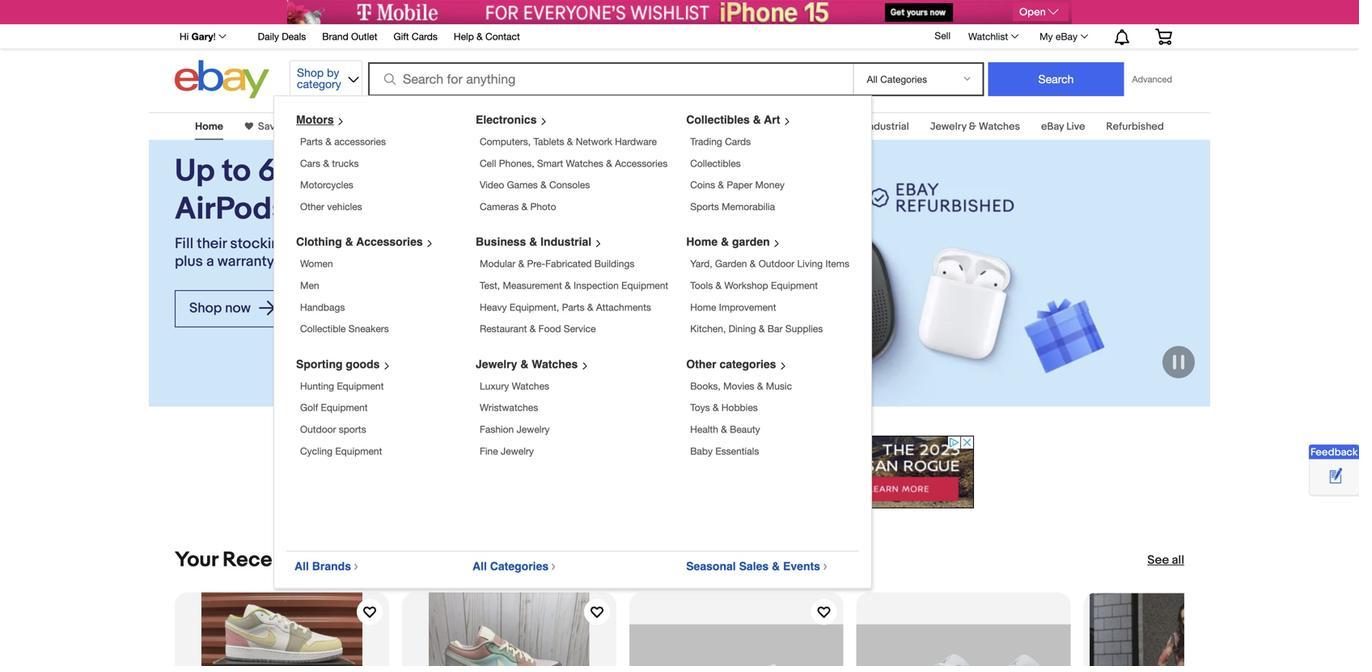Task type: describe. For each thing, give the bounding box(es) containing it.
cycling equipment
[[300, 446, 382, 457]]

food
[[539, 323, 561, 335]]

parts & accessories
[[300, 136, 386, 147]]

0 vertical spatial advertisement region
[[287, 0, 1072, 24]]

sneakers
[[349, 323, 389, 335]]

watchlist link
[[960, 27, 1026, 46]]

money
[[755, 179, 785, 191]]

equipment down living
[[771, 280, 818, 291]]

0 vertical spatial outdoor
[[759, 258, 795, 270]]

seasonal sales & events link
[[686, 560, 834, 573]]

garden inside up to 60% off airpods and more main content
[[558, 121, 593, 133]]

tech
[[323, 235, 353, 253]]

live
[[1067, 121, 1085, 133]]

computers,
[[480, 136, 531, 147]]

modular & pre-fabricated buildings
[[480, 258, 635, 270]]

brand outlet
[[322, 31, 377, 42]]

airpods
[[175, 191, 288, 228]]

home & garden
[[517, 121, 593, 133]]

heavy
[[480, 302, 507, 313]]

sales
[[739, 560, 769, 573]]

equipment for golf equipment
[[321, 402, 368, 414]]

ebay live link
[[1041, 121, 1085, 133]]

refurbished link
[[1107, 121, 1164, 133]]

modular
[[480, 258, 516, 270]]

1 vertical spatial accessories
[[356, 236, 423, 249]]

outdoor sports link
[[300, 424, 366, 435]]

daily deals
[[258, 31, 306, 42]]

business & industrial for business & industrial link within the up to 60% off airpods and more main content
[[811, 121, 909, 133]]

books, movies & music link
[[690, 381, 792, 392]]

more
[[355, 191, 429, 228]]

bar
[[768, 323, 783, 335]]

ebay inside account navigation
[[1056, 31, 1078, 42]]

garden inside shop by category banner
[[715, 258, 747, 270]]

up
[[175, 153, 215, 191]]

beauty
[[730, 424, 760, 435]]

baby
[[690, 446, 713, 457]]

shop for shop now
[[189, 300, 222, 317]]

sporting goods link
[[714, 121, 790, 133]]

music
[[766, 381, 792, 392]]

all brands link
[[295, 560, 365, 573]]

items inside up to 60% off airpods and more main content
[[388, 548, 441, 573]]

test,
[[480, 280, 500, 291]]

advertisement region inside up to 60% off airpods and more main content
[[385, 436, 974, 509]]

home improvement link
[[690, 302, 776, 313]]

other vehicles
[[300, 201, 362, 212]]

attachments
[[596, 302, 651, 313]]

items inside shop by category banner
[[826, 258, 850, 270]]

industrial inside shop by category banner
[[541, 236, 592, 249]]

photo
[[530, 201, 556, 212]]

seasonal
[[686, 560, 736, 573]]

hunting equipment link
[[300, 381, 384, 392]]

sporting for sporting goods
[[714, 121, 755, 133]]

my
[[1040, 31, 1053, 42]]

video games & consoles
[[480, 179, 590, 191]]

all categories link
[[473, 560, 563, 573]]

all for all brands
[[295, 560, 309, 573]]

categories
[[720, 358, 776, 371]]

off
[[333, 153, 372, 191]]

fine jewelry link
[[480, 446, 534, 457]]

all for all categories
[[473, 560, 487, 573]]

collectibles for collectibles link to the bottom
[[690, 158, 741, 169]]

video
[[480, 179, 504, 191]]

your
[[175, 548, 218, 573]]

motors link up parts & accessories
[[296, 113, 351, 126]]

all categories
[[473, 560, 549, 573]]

equipment up attachments
[[622, 280, 669, 291]]

home & garden link
[[517, 121, 593, 133]]

collectibles for the left collectibles link
[[438, 121, 496, 133]]

60%
[[258, 153, 326, 191]]

handbags link
[[300, 302, 345, 313]]

women
[[300, 258, 333, 270]]

fashion jewelry
[[480, 424, 550, 435]]

jewelry & watches for the right jewelry & watches link
[[930, 121, 1020, 133]]

other categories
[[686, 358, 776, 371]]

inspection
[[574, 280, 619, 291]]

shop now
[[189, 300, 254, 317]]

health
[[690, 424, 718, 435]]

home for home improvement
[[690, 302, 717, 313]]

measurement
[[503, 280, 562, 291]]

kitchen, dining & bar supplies
[[690, 323, 823, 335]]

up to 60% off airpods and more link
[[175, 153, 443, 229]]

other categories link
[[686, 358, 793, 371]]

restaurant
[[480, 323, 527, 335]]

watches inside up to 60% off airpods and more main content
[[979, 121, 1020, 133]]

goods
[[346, 358, 380, 371]]

health & beauty link
[[690, 424, 760, 435]]

toys for toys
[[671, 121, 693, 133]]

daily deals link
[[258, 28, 306, 46]]

kitchen, dining & bar supplies link
[[690, 323, 823, 335]]

test, measurement & inspection equipment link
[[480, 280, 669, 291]]

help & contact link
[[454, 28, 520, 46]]

your recently viewed items
[[175, 548, 441, 573]]

up to 60% off airpods and more fill their stocking with tech must-haves, plus a warranty.
[[175, 153, 438, 271]]

garden
[[732, 236, 770, 249]]

jewelry inside up to 60% off airpods and more main content
[[930, 121, 967, 133]]

other for other categories
[[686, 358, 717, 371]]

with
[[292, 235, 319, 253]]

computers, tablets & network hardware link
[[480, 136, 657, 147]]

cars
[[300, 158, 321, 169]]

hi gary !
[[180, 31, 216, 42]]

vehicles
[[327, 201, 362, 212]]

help & contact
[[454, 31, 520, 42]]

equipment for hunting equipment
[[337, 381, 384, 392]]

!
[[213, 31, 216, 42]]

shop now link
[[175, 290, 291, 328]]

see
[[1148, 554, 1169, 568]]

collectibles & art
[[686, 113, 780, 126]]

cards for gift cards
[[412, 31, 438, 42]]

motors link up parts & accessories "link"
[[309, 121, 342, 133]]

computers, tablets & network hardware
[[480, 136, 657, 147]]

network
[[576, 136, 612, 147]]

equipment,
[[510, 302, 559, 313]]

now
[[225, 300, 251, 317]]

watches up "wristwatches"
[[512, 381, 549, 392]]

buildings
[[595, 258, 635, 270]]

sports
[[339, 424, 366, 435]]

seasonal sales & events
[[686, 560, 821, 573]]

watches down food
[[532, 358, 578, 371]]



Task type: locate. For each thing, give the bounding box(es) containing it.
account navigation
[[171, 24, 1185, 49]]

collectibles up trading cards
[[686, 113, 750, 126]]

golf equipment
[[300, 402, 368, 414]]

stocking
[[230, 235, 288, 253]]

heavy equipment, parts & attachments link
[[480, 302, 651, 313]]

wristwatches link
[[480, 402, 538, 414]]

cameras
[[480, 201, 519, 212]]

parts up the cars
[[300, 136, 323, 147]]

0 horizontal spatial garden
[[558, 121, 593, 133]]

0 vertical spatial shop
[[297, 66, 324, 79]]

ebay right my at the top of the page
[[1056, 31, 1078, 42]]

equipment down hunting equipment link
[[321, 402, 368, 414]]

1 horizontal spatial outdoor
[[759, 258, 795, 270]]

0 vertical spatial accessories
[[615, 158, 668, 169]]

saved
[[258, 121, 288, 133]]

ebay
[[1056, 31, 1078, 42], [1041, 121, 1064, 133]]

your shopping cart image
[[1155, 29, 1173, 45]]

none submit inside shop by category banner
[[988, 62, 1124, 96]]

shop by category banner
[[171, 24, 1185, 590]]

shop
[[297, 66, 324, 79], [189, 300, 222, 317]]

saved link
[[253, 121, 288, 133]]

0 vertical spatial items
[[826, 258, 850, 270]]

modular & pre-fabricated buildings link
[[480, 258, 635, 270]]

0 vertical spatial business
[[811, 121, 853, 133]]

1 vertical spatial business
[[476, 236, 526, 249]]

parts
[[300, 136, 323, 147], [562, 302, 585, 313]]

hobbies
[[722, 402, 758, 414]]

0 vertical spatial industrial
[[866, 121, 909, 133]]

events
[[783, 560, 821, 573]]

accessories down hardware
[[615, 158, 668, 169]]

shop for shop by category
[[297, 66, 324, 79]]

home for home & garden
[[517, 121, 546, 133]]

1 vertical spatial cards
[[725, 136, 751, 147]]

1 horizontal spatial items
[[826, 258, 850, 270]]

0 horizontal spatial business & industrial link
[[476, 236, 609, 249]]

outdoor up tools & workshop equipment in the top of the page
[[759, 258, 795, 270]]

industrial inside up to 60% off airpods and more main content
[[866, 121, 909, 133]]

toys for toys & hobbies
[[690, 402, 710, 414]]

jewelry & watches
[[930, 121, 1020, 133], [476, 358, 578, 371]]

0 horizontal spatial sporting
[[296, 358, 343, 371]]

0 horizontal spatial jewelry & watches
[[476, 358, 578, 371]]

1 horizontal spatial jewelry & watches link
[[930, 121, 1020, 133]]

categories
[[490, 560, 549, 573]]

toys up trading
[[671, 121, 693, 133]]

restaurant & food service link
[[480, 323, 596, 335]]

see all link
[[1148, 553, 1185, 569]]

cycling equipment link
[[300, 446, 382, 457]]

home for home
[[195, 121, 223, 133]]

sporting for sporting goods
[[296, 358, 343, 371]]

1 horizontal spatial jewelry & watches
[[930, 121, 1020, 133]]

shop inside up to 60% off airpods and more main content
[[189, 300, 222, 317]]

1 horizontal spatial accessories
[[615, 158, 668, 169]]

watches
[[979, 121, 1020, 133], [566, 158, 604, 169], [532, 358, 578, 371], [512, 381, 549, 392]]

0 vertical spatial cards
[[412, 31, 438, 42]]

1 horizontal spatial business & industrial link
[[811, 121, 909, 133]]

0 horizontal spatial accessories
[[356, 236, 423, 249]]

yard, garden & outdoor living items
[[690, 258, 850, 270]]

0 horizontal spatial all
[[295, 560, 309, 573]]

1 vertical spatial jewelry & watches
[[476, 358, 578, 371]]

toys inside shop by category banner
[[690, 402, 710, 414]]

cards
[[412, 31, 438, 42], [725, 136, 751, 147]]

1 all from the left
[[295, 560, 309, 573]]

open
[[1020, 6, 1046, 18]]

watches left ebay live link
[[979, 121, 1020, 133]]

motors up parts & accessories "link"
[[309, 121, 342, 133]]

restaurant & food service
[[480, 323, 596, 335]]

garden down home & garden
[[715, 258, 747, 270]]

cards down sporting goods
[[725, 136, 751, 147]]

1 vertical spatial collectibles link
[[690, 158, 741, 169]]

shop left "now"
[[189, 300, 222, 317]]

parts & accessories link
[[300, 136, 386, 147]]

home up up
[[195, 121, 223, 133]]

2 all from the left
[[473, 560, 487, 573]]

items right living
[[826, 258, 850, 270]]

0 horizontal spatial outdoor
[[300, 424, 336, 435]]

0 vertical spatial parts
[[300, 136, 323, 147]]

equipment for cycling equipment
[[335, 446, 382, 457]]

0 vertical spatial business & industrial
[[811, 121, 909, 133]]

shop by category button
[[290, 60, 363, 95]]

sporting up 'hunting'
[[296, 358, 343, 371]]

health & beauty
[[690, 424, 760, 435]]

by
[[327, 66, 339, 79]]

0 vertical spatial garden
[[558, 121, 593, 133]]

home down tools
[[690, 302, 717, 313]]

home up yard,
[[686, 236, 718, 249]]

sporting inside shop by category banner
[[296, 358, 343, 371]]

business inside up to 60% off airpods and more main content
[[811, 121, 853, 133]]

baby essentials
[[690, 446, 759, 457]]

and
[[295, 191, 348, 228]]

0 horizontal spatial other
[[300, 201, 325, 212]]

1 vertical spatial ebay
[[1041, 121, 1064, 133]]

sports memorabilia
[[690, 201, 775, 212]]

business & industrial inside shop by category banner
[[476, 236, 592, 249]]

0 vertical spatial jewelry & watches
[[930, 121, 1020, 133]]

motors inside up to 60% off airpods and more main content
[[309, 121, 342, 133]]

collectibles link up the computers,
[[438, 121, 496, 133]]

jewelry & watches inside up to 60% off airpods and more main content
[[930, 121, 1020, 133]]

haves,
[[395, 235, 438, 253]]

sporting goods
[[296, 358, 380, 371]]

1 vertical spatial parts
[[562, 302, 585, 313]]

sporting up 'trading cards' link
[[714, 121, 755, 133]]

1 vertical spatial garden
[[715, 258, 747, 270]]

business inside shop by category banner
[[476, 236, 526, 249]]

1 vertical spatial jewelry & watches link
[[476, 358, 595, 371]]

cell phones, smart watches & accessories
[[480, 158, 668, 169]]

equipment down sports
[[335, 446, 382, 457]]

memorabilia
[[722, 201, 775, 212]]

collectibles for collectibles & art
[[686, 113, 750, 126]]

all left categories
[[473, 560, 487, 573]]

Search for anything text field
[[371, 64, 850, 95]]

motors link
[[296, 113, 351, 126], [309, 121, 342, 133]]

toys up health
[[690, 402, 710, 414]]

1 horizontal spatial collectibles link
[[690, 158, 741, 169]]

motors up parts & accessories
[[296, 113, 334, 126]]

1 horizontal spatial shop
[[297, 66, 324, 79]]

jewelry & watches link
[[930, 121, 1020, 133], [476, 358, 595, 371]]

1 vertical spatial other
[[686, 358, 717, 371]]

sporting inside up to 60% off airpods and more main content
[[714, 121, 755, 133]]

up to 60% off airpods and more main content
[[0, 103, 1359, 667]]

cards for trading cards
[[725, 136, 751, 147]]

0 horizontal spatial collectibles link
[[438, 121, 496, 133]]

luxury watches link
[[480, 381, 549, 392]]

business & industrial inside up to 60% off airpods and more main content
[[811, 121, 909, 133]]

category
[[297, 77, 341, 91]]

equipment down goods
[[337, 381, 384, 392]]

0 horizontal spatial industrial
[[541, 236, 592, 249]]

1 horizontal spatial industrial
[[866, 121, 909, 133]]

collectible sneakers link
[[300, 323, 389, 335]]

jewelry & watches inside shop by category banner
[[476, 358, 578, 371]]

luxury watches
[[480, 381, 549, 392]]

toys & hobbies
[[690, 402, 758, 414]]

hi
[[180, 31, 189, 42]]

essentials
[[716, 446, 759, 457]]

shop inside 'shop by category'
[[297, 66, 324, 79]]

1 horizontal spatial other
[[686, 358, 717, 371]]

clothing & accessories
[[296, 236, 423, 249]]

1 horizontal spatial sporting
[[714, 121, 755, 133]]

1 horizontal spatial all
[[473, 560, 487, 573]]

1 vertical spatial sporting
[[296, 358, 343, 371]]

0 horizontal spatial jewelry & watches link
[[476, 358, 595, 371]]

accessories down more
[[356, 236, 423, 249]]

shop by category
[[297, 66, 341, 91]]

home up tablets
[[517, 121, 546, 133]]

None submit
[[988, 62, 1124, 96]]

cell phones, smart watches & accessories link
[[480, 158, 668, 169]]

1 vertical spatial outdoor
[[300, 424, 336, 435]]

advanced
[[1132, 74, 1173, 85]]

feedback
[[1311, 447, 1358, 459]]

hardware
[[615, 136, 657, 147]]

gift
[[394, 31, 409, 42]]

other for other vehicles
[[300, 201, 325, 212]]

collectibles link down trading cards
[[690, 158, 741, 169]]

brands
[[312, 560, 351, 573]]

1 vertical spatial shop
[[189, 300, 222, 317]]

games
[[507, 179, 538, 191]]

1 horizontal spatial parts
[[562, 302, 585, 313]]

kitchen,
[[690, 323, 726, 335]]

home for home & garden
[[686, 236, 718, 249]]

ebay live
[[1041, 121, 1085, 133]]

tools & workshop equipment
[[690, 280, 818, 291]]

0 horizontal spatial parts
[[300, 136, 323, 147]]

motors inside shop by category banner
[[296, 113, 334, 126]]

1 horizontal spatial cards
[[725, 136, 751, 147]]

fashion jewelry link
[[480, 424, 550, 435]]

watches down "network"
[[566, 158, 604, 169]]

advertisement region
[[287, 0, 1072, 24], [385, 436, 974, 509]]

fine
[[480, 446, 498, 457]]

shop left by
[[297, 66, 324, 79]]

0 vertical spatial business & industrial link
[[811, 121, 909, 133]]

plus
[[175, 253, 203, 271]]

1 horizontal spatial garden
[[715, 258, 747, 270]]

1 vertical spatial advertisement region
[[385, 436, 974, 509]]

0 vertical spatial toys
[[671, 121, 693, 133]]

all
[[295, 560, 309, 573], [473, 560, 487, 573]]

0 horizontal spatial business & industrial
[[476, 236, 592, 249]]

toys inside up to 60% off airpods and more main content
[[671, 121, 693, 133]]

0 vertical spatial sporting
[[714, 121, 755, 133]]

business & industrial
[[811, 121, 909, 133], [476, 236, 592, 249]]

motorcycles link
[[300, 179, 353, 191]]

collectibles down trading cards
[[690, 158, 741, 169]]

& inside account navigation
[[477, 31, 483, 42]]

collectibles up the computers,
[[438, 121, 496, 133]]

cars & trucks
[[300, 158, 359, 169]]

0 vertical spatial collectibles link
[[438, 121, 496, 133]]

collectibles link
[[438, 121, 496, 133], [690, 158, 741, 169]]

tablets
[[534, 136, 564, 147]]

collectibles inside up to 60% off airpods and more main content
[[438, 121, 496, 133]]

smart
[[537, 158, 563, 169]]

garden up the computers, tablets & network hardware link at the top left of the page
[[558, 121, 593, 133]]

ebay inside up to 60% off airpods and more main content
[[1041, 121, 1064, 133]]

1 vertical spatial business & industrial
[[476, 236, 592, 249]]

0 horizontal spatial items
[[388, 548, 441, 573]]

sports
[[690, 201, 719, 212]]

0 horizontal spatial shop
[[189, 300, 222, 317]]

0 vertical spatial jewelry & watches link
[[930, 121, 1020, 133]]

outdoor up cycling
[[300, 424, 336, 435]]

0 horizontal spatial cards
[[412, 31, 438, 42]]

0 vertical spatial ebay
[[1056, 31, 1078, 42]]

business & industrial link inside up to 60% off airpods and more main content
[[811, 121, 909, 133]]

gift cards
[[394, 31, 438, 42]]

electronics link
[[476, 113, 554, 126]]

1 horizontal spatial business
[[811, 121, 853, 133]]

1 horizontal spatial business & industrial
[[811, 121, 909, 133]]

all left brands
[[295, 560, 309, 573]]

men link
[[300, 280, 319, 291]]

goods
[[757, 121, 790, 133]]

parts down test, measurement & inspection equipment link
[[562, 302, 585, 313]]

1 vertical spatial business & industrial link
[[476, 236, 609, 249]]

0 vertical spatial other
[[300, 201, 325, 212]]

jewelry & watches for jewelry & watches link to the bottom
[[476, 358, 578, 371]]

advanced link
[[1124, 63, 1181, 95]]

items right viewed
[[388, 548, 441, 573]]

0 horizontal spatial business
[[476, 236, 526, 249]]

collectibles & art link
[[686, 113, 797, 126]]

business & industrial for bottommost business & industrial link
[[476, 236, 592, 249]]

ebay left live
[[1041, 121, 1064, 133]]

cards right gift
[[412, 31, 438, 42]]

tools
[[690, 280, 713, 291]]

business up modular
[[476, 236, 526, 249]]

brand outlet link
[[322, 28, 377, 46]]

1 vertical spatial industrial
[[541, 236, 592, 249]]

to
[[222, 153, 251, 191]]

business right goods
[[811, 121, 853, 133]]

improvement
[[719, 302, 776, 313]]

1 vertical spatial toys
[[690, 402, 710, 414]]

cards inside 'link'
[[412, 31, 438, 42]]

1 vertical spatial items
[[388, 548, 441, 573]]



Task type: vqa. For each thing, say whether or not it's contained in the screenshot.


